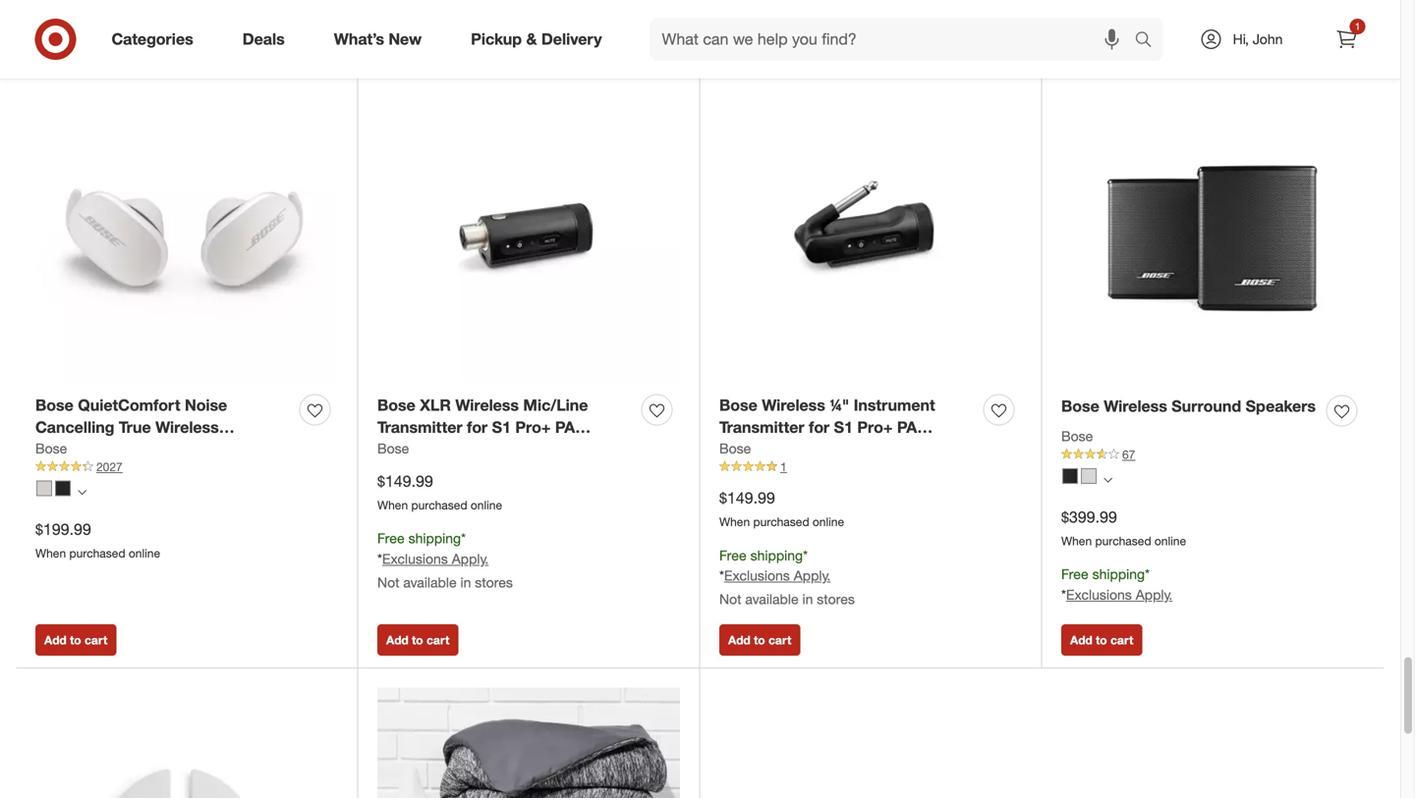 Task type: locate. For each thing, give the bounding box(es) containing it.
when
[[377, 496, 408, 511], [719, 513, 750, 528], [1061, 532, 1092, 547], [35, 544, 66, 559]]

1 vertical spatial 1
[[780, 458, 787, 473]]

67 link
[[1061, 445, 1365, 462]]

1 horizontal spatial $149.99 when purchased online
[[719, 487, 844, 528]]

0 horizontal spatial available
[[403, 573, 457, 590]]

1 for from the left
[[467, 416, 488, 436]]

stores for bose xlr wireless mic/line transmitter for s1 pro+ pa system
[[475, 573, 513, 590]]

add
[[44, 23, 67, 38], [386, 23, 409, 38], [728, 23, 751, 38], [1070, 23, 1093, 38], [44, 632, 67, 646], [386, 632, 409, 646], [728, 632, 751, 646], [1070, 632, 1093, 646]]

0 horizontal spatial free shipping * * exclusions apply. not available in stores
[[377, 528, 513, 590]]

purchased down the bose xlr wireless mic/line transmitter for s1 pro+ pa system
[[411, 496, 467, 511]]

exclusions inside free shipping * * exclusions apply.
[[1066, 585, 1132, 602]]

2 pa from the left
[[897, 416, 917, 436]]

s1 inside the bose xlr wireless mic/line transmitter for s1 pro+ pa system
[[492, 416, 511, 436]]

for inside the bose xlr wireless mic/line transmitter for s1 pro+ pa system
[[467, 416, 488, 436]]

0 horizontal spatial pa
[[555, 416, 575, 436]]

0 horizontal spatial for
[[467, 416, 488, 436]]

online up free shipping * * exclusions apply.
[[1155, 532, 1186, 547]]

1 horizontal spatial 1
[[1355, 20, 1360, 32]]

transmitter down xlr
[[377, 416, 463, 436]]

for
[[467, 416, 488, 436], [809, 416, 830, 436]]

white image
[[1081, 467, 1097, 483], [36, 479, 52, 495]]

add to cart
[[44, 23, 107, 38], [386, 23, 449, 38], [728, 23, 791, 38], [1070, 23, 1133, 38], [44, 632, 107, 646], [386, 632, 449, 646], [728, 632, 791, 646], [1070, 632, 1133, 646]]

0 horizontal spatial transmitter
[[377, 416, 463, 436]]

2 for from the left
[[809, 416, 830, 436]]

1 horizontal spatial shipping
[[750, 545, 803, 562]]

bose for bose link related to bose quietcomfort noise cancelling true wireless bluetooth earbuds
[[35, 438, 67, 456]]

$149.99
[[377, 470, 433, 489], [719, 487, 775, 506]]

bose inside bose quietcomfort noise cancelling true wireless bluetooth earbuds
[[35, 394, 74, 413]]

purchased inside $199.99 when purchased online
[[69, 544, 125, 559]]

2 horizontal spatial free
[[1061, 564, 1089, 581]]

free for bose xlr wireless mic/line transmitter for s1 pro+ pa system
[[377, 528, 405, 546]]

online inside $399.99 when purchased online
[[1155, 532, 1186, 547]]

0 horizontal spatial 1
[[780, 458, 787, 473]]

pro+ for mic/line
[[515, 416, 551, 436]]

1 horizontal spatial pro+
[[857, 416, 893, 436]]

available for bose wireless ¼" instrument transmitter for s1 pro+ pa system - black
[[745, 589, 799, 607]]

transmitter inside bose wireless ¼" instrument transmitter for s1 pro+ pa system - black
[[719, 416, 805, 436]]

black image
[[55, 479, 71, 495]]

white image right black image
[[1081, 467, 1097, 483]]

bose xlr wireless mic/line transmitter for s1 pro+ pa system
[[377, 394, 588, 458]]

free shipping * * exclusions apply. not available in stores
[[377, 528, 513, 590], [719, 545, 855, 607]]

bose
[[35, 394, 74, 413], [377, 394, 416, 413], [719, 394, 758, 413], [1061, 395, 1100, 414], [1061, 426, 1093, 443], [35, 438, 67, 456], [377, 438, 409, 456], [719, 438, 751, 456]]

pa inside the bose xlr wireless mic/line transmitter for s1 pro+ pa system
[[555, 416, 575, 436]]

hi, john
[[1233, 30, 1283, 48]]

purchased down $199.99
[[69, 544, 125, 559]]

0 horizontal spatial free
[[377, 528, 405, 546]]

available for bose xlr wireless mic/line transmitter for s1 pro+ pa system
[[403, 573, 457, 590]]

purchased for bose wireless ¼" instrument transmitter for s1 pro+ pa system - black
[[753, 513, 809, 528]]

all colors element for $399.99
[[1104, 471, 1113, 483]]

wireless
[[455, 394, 519, 413], [762, 394, 825, 413], [1104, 395, 1167, 414], [155, 416, 219, 436]]

0 horizontal spatial stores
[[475, 573, 513, 590]]

shipping
[[408, 528, 461, 546], [750, 545, 803, 562], [1092, 564, 1145, 581]]

exclusions
[[382, 549, 448, 566], [724, 566, 790, 583], [1066, 585, 1132, 602]]

¼"
[[830, 394, 849, 413]]

free shipping * * exclusions apply. not available in stores for bose wireless ¼" instrument transmitter for s1 pro+ pa system - black
[[719, 545, 855, 607]]

1 horizontal spatial in
[[802, 589, 813, 607]]

1 horizontal spatial free shipping * * exclusions apply. not available in stores
[[719, 545, 855, 607]]

online
[[471, 496, 502, 511], [813, 513, 844, 528], [1155, 532, 1186, 547], [129, 544, 160, 559]]

apply. inside free shipping * * exclusions apply.
[[1136, 585, 1173, 602]]

bose link for bose wireless surround speakers
[[1061, 425, 1093, 445]]

2 horizontal spatial exclusions
[[1066, 585, 1132, 602]]

2 horizontal spatial apply.
[[1136, 585, 1173, 602]]

bose xlr wireless mic/line transmitter for s1 pro+ pa system image
[[377, 78, 680, 381], [377, 78, 680, 381]]

2 horizontal spatial shipping
[[1092, 564, 1145, 581]]

$199.99 when purchased online
[[35, 519, 160, 559]]

system for bose wireless ¼" instrument transmitter for s1 pro+ pa system - black
[[719, 439, 775, 458]]

online down the 2027 link
[[129, 544, 160, 559]]

1 horizontal spatial pa
[[897, 416, 917, 436]]

system inside bose wireless ¼" instrument transmitter for s1 pro+ pa system - black
[[719, 439, 775, 458]]

1 transmitter from the left
[[377, 416, 463, 436]]

exclusions for bose wireless surround speakers
[[1066, 585, 1132, 602]]

0 horizontal spatial all colors element
[[78, 484, 86, 495]]

1 link
[[1325, 18, 1369, 61], [719, 457, 1022, 474]]

bose inside bose wireless ¼" instrument transmitter for s1 pro+ pa system - black
[[719, 394, 758, 413]]

bose link
[[1061, 425, 1093, 445], [35, 437, 67, 457], [377, 437, 409, 457], [719, 437, 751, 457]]

1 horizontal spatial free
[[719, 545, 747, 562]]

0 horizontal spatial 1 link
[[719, 457, 1022, 474]]

pro+ for instrument
[[857, 416, 893, 436]]

1 link right john
[[1325, 18, 1369, 61]]

0 horizontal spatial $149.99
[[377, 470, 433, 489]]

2 system from the left
[[719, 439, 775, 458]]

2 horizontal spatial exclusions apply. button
[[1066, 584, 1173, 603]]

system
[[377, 439, 433, 458], [719, 439, 775, 458]]

purchased
[[411, 496, 467, 511], [753, 513, 809, 528], [1095, 532, 1151, 547], [69, 544, 125, 559]]

0 horizontal spatial exclusions
[[382, 549, 448, 566]]

when for bose wireless ¼" instrument transmitter for s1 pro+ pa system - black
[[719, 513, 750, 528]]

online down black
[[813, 513, 844, 528]]

bose inside the bose xlr wireless mic/line transmitter for s1 pro+ pa system
[[377, 394, 416, 413]]

2 transmitter from the left
[[719, 416, 805, 436]]

0 horizontal spatial pro+
[[515, 416, 551, 436]]

all colors element right black image
[[1104, 471, 1113, 483]]

cart
[[84, 23, 107, 38], [426, 23, 449, 38], [768, 23, 791, 38], [1110, 23, 1133, 38], [84, 632, 107, 646], [426, 632, 449, 646], [768, 632, 791, 646], [1110, 632, 1133, 646]]

wireless left ¼"
[[762, 394, 825, 413]]

not
[[377, 573, 400, 590], [719, 589, 742, 607]]

pa inside bose wireless ¼" instrument transmitter for s1 pro+ pa system - black
[[897, 416, 917, 436]]

transmitter up -
[[719, 416, 805, 436]]

apply.
[[452, 549, 489, 566], [794, 566, 831, 583], [1136, 585, 1173, 602]]

system for bose xlr wireless mic/line transmitter for s1 pro+ pa system
[[377, 439, 433, 458]]

1 horizontal spatial 1 link
[[1325, 18, 1369, 61]]

1 link down instrument
[[719, 457, 1022, 474]]

purchased down -
[[753, 513, 809, 528]]

$149.99 when purchased online for bose wireless ¼" instrument transmitter for s1 pro+ pa system - black
[[719, 487, 844, 528]]

2 s1 from the left
[[834, 416, 853, 436]]

0 horizontal spatial apply.
[[452, 549, 489, 566]]

wireless right xlr
[[455, 394, 519, 413]]

when inside $199.99 when purchased online
[[35, 544, 66, 559]]

shipping inside free shipping * * exclusions apply.
[[1092, 564, 1145, 581]]

pro+ inside the bose xlr wireless mic/line transmitter for s1 pro+ pa system
[[515, 416, 551, 436]]

1 horizontal spatial exclusions apply. button
[[724, 565, 831, 584]]

1 horizontal spatial transmitter
[[719, 416, 805, 436]]

1 vertical spatial all colors element
[[78, 484, 86, 495]]

0 vertical spatial 1
[[1355, 20, 1360, 32]]

1 s1 from the left
[[492, 416, 511, 436]]

speakers
[[1246, 395, 1316, 414]]

1
[[1355, 20, 1360, 32], [780, 458, 787, 473]]

deals link
[[226, 18, 309, 61]]

stores
[[475, 573, 513, 590], [817, 589, 855, 607]]

online inside $199.99 when purchased online
[[129, 544, 160, 559]]

exclusions apply. button
[[382, 548, 489, 568], [724, 565, 831, 584], [1066, 584, 1173, 603]]

*
[[461, 528, 466, 546], [803, 545, 808, 562], [377, 549, 382, 566], [1145, 564, 1150, 581], [719, 566, 724, 583], [1061, 585, 1066, 602]]

online down the bose xlr wireless mic/line transmitter for s1 pro+ pa system
[[471, 496, 502, 511]]

hi,
[[1233, 30, 1249, 48]]

2 pro+ from the left
[[857, 416, 893, 436]]

bose wireless ¼" instrument transmitter for s1 pro+ pa system - black image
[[719, 78, 1022, 381], [719, 78, 1022, 381]]

1 horizontal spatial $149.99
[[719, 487, 775, 506]]

purchased for bose quietcomfort noise cancelling true wireless bluetooth earbuds
[[69, 544, 125, 559]]

0 vertical spatial all colors element
[[1104, 471, 1113, 483]]

$149.99 when purchased online down the bose xlr wireless mic/line transmitter for s1 pro+ pa system
[[377, 470, 502, 511]]

john
[[1253, 30, 1283, 48]]

$399.99
[[1061, 506, 1117, 525]]

$199.99
[[35, 519, 91, 538]]

1 horizontal spatial all colors element
[[1104, 471, 1113, 483]]

$149.99 when purchased online
[[377, 470, 502, 511], [719, 487, 844, 528]]

bose wireless ¼" instrument transmitter for s1 pro+ pa system - black link
[[719, 392, 976, 458]]

free
[[377, 528, 405, 546], [719, 545, 747, 562], [1061, 564, 1089, 581]]

1 horizontal spatial stores
[[817, 589, 855, 607]]

&
[[526, 30, 537, 49]]

-
[[779, 439, 786, 458]]

free for bose wireless surround speakers
[[1061, 564, 1089, 581]]

1 horizontal spatial system
[[719, 439, 775, 458]]

transmitter
[[377, 416, 463, 436], [719, 416, 805, 436]]

1 system from the left
[[377, 439, 433, 458]]

bose link for bose wireless ¼" instrument transmitter for s1 pro+ pa system - black
[[719, 437, 751, 457]]

pickup & delivery
[[471, 30, 602, 49]]

bose link for bose xlr wireless mic/line transmitter for s1 pro+ pa system
[[377, 437, 409, 457]]

pa
[[555, 416, 575, 436], [897, 416, 917, 436]]

1 left black
[[780, 458, 787, 473]]

0 vertical spatial 1 link
[[1325, 18, 1369, 61]]

available
[[403, 573, 457, 590], [745, 589, 799, 607]]

free inside free shipping * * exclusions apply.
[[1061, 564, 1089, 581]]

0 horizontal spatial not
[[377, 573, 400, 590]]

1 horizontal spatial apply.
[[794, 566, 831, 583]]

all colors element
[[1104, 471, 1113, 483], [78, 484, 86, 495]]

pro+ inside bose wireless ¼" instrument transmitter for s1 pro+ pa system - black
[[857, 416, 893, 436]]

system down xlr
[[377, 439, 433, 458]]

0 horizontal spatial $149.99 when purchased online
[[377, 470, 502, 511]]

pro+
[[515, 416, 551, 436], [857, 416, 893, 436]]

categories
[[112, 30, 193, 49]]

0 horizontal spatial s1
[[492, 416, 511, 436]]

0 horizontal spatial system
[[377, 439, 433, 458]]

bose for bose wireless ¼" instrument transmitter for s1 pro+ pa system - black
[[719, 394, 758, 413]]

0 horizontal spatial shipping
[[408, 528, 461, 546]]

1 pa from the left
[[555, 416, 575, 436]]

1 horizontal spatial available
[[745, 589, 799, 607]]

0 horizontal spatial in
[[460, 573, 471, 590]]

system left -
[[719, 439, 775, 458]]

pickup & delivery link
[[454, 18, 627, 61]]

1 horizontal spatial s1
[[834, 416, 853, 436]]

bose quietcomfort noise cancelling true wireless bluetooth earbuds image
[[35, 78, 338, 381], [35, 78, 338, 381]]

$149.99 when purchased online for bose xlr wireless mic/line transmitter for s1 pro+ pa system
[[377, 470, 502, 511]]

1 horizontal spatial for
[[809, 416, 830, 436]]

2027
[[96, 458, 123, 473]]

2027 link
[[35, 457, 338, 474]]

delivery
[[541, 30, 602, 49]]

1 vertical spatial 1 link
[[719, 457, 1022, 474]]

purchased down $399.99
[[1095, 532, 1151, 547]]

bose for bose xlr wireless mic/line transmitter for s1 pro+ pa system
[[377, 394, 416, 413]]

$149.99 when purchased online down -
[[719, 487, 844, 528]]

to
[[70, 23, 81, 38], [412, 23, 423, 38], [754, 23, 765, 38], [1096, 23, 1107, 38], [70, 632, 81, 646], [412, 632, 423, 646], [754, 632, 765, 646], [1096, 632, 1107, 646]]

when inside $399.99 when purchased online
[[1061, 532, 1092, 547]]

system inside the bose xlr wireless mic/line transmitter for s1 pro+ pa system
[[377, 439, 433, 458]]

when for bose quietcomfort noise cancelling true wireless bluetooth earbuds
[[35, 544, 66, 559]]

all colors element right black icon
[[78, 484, 86, 495]]

bose link for bose quietcomfort noise cancelling true wireless bluetooth earbuds
[[35, 437, 67, 457]]

0 horizontal spatial exclusions apply. button
[[382, 548, 489, 568]]

pro+ down instrument
[[857, 416, 893, 436]]

bose wireless surround speakers image
[[1061, 78, 1365, 382], [1061, 78, 1365, 382]]

pro+ down mic/line
[[515, 416, 551, 436]]

add to cart button
[[35, 15, 116, 46], [377, 15, 458, 46], [719, 15, 800, 46], [1061, 15, 1142, 46], [35, 623, 116, 655], [377, 623, 458, 655], [719, 623, 800, 655], [1061, 623, 1142, 655]]

online for wireless
[[471, 496, 502, 511]]

1 horizontal spatial not
[[719, 589, 742, 607]]

purchased inside $399.99 when purchased online
[[1095, 532, 1151, 547]]

pa down mic/line
[[555, 416, 575, 436]]

1 horizontal spatial exclusions
[[724, 566, 790, 583]]

white image left black icon
[[36, 479, 52, 495]]

for for ¼"
[[809, 416, 830, 436]]

What can we help you find? suggestions appear below search field
[[650, 18, 1140, 61]]

mic/line
[[523, 394, 588, 413]]

1 pro+ from the left
[[515, 416, 551, 436]]

deals
[[242, 30, 285, 49]]

apply. for ¼"
[[794, 566, 831, 583]]

xlr
[[420, 394, 451, 413]]

s1
[[492, 416, 511, 436], [834, 416, 853, 436]]

1 right john
[[1355, 20, 1360, 32]]

wireless inside the bose xlr wireless mic/line transmitter for s1 pro+ pa system
[[455, 394, 519, 413]]

wireless down noise
[[155, 416, 219, 436]]

bose portable smart speaker charging cradle - silver image
[[35, 687, 338, 799], [35, 687, 338, 799]]

pa down instrument
[[897, 416, 917, 436]]

s1 inside bose wireless ¼" instrument transmitter for s1 pro+ pa system - black
[[834, 416, 853, 436]]

for inside bose wireless ¼" instrument transmitter for s1 pro+ pa system - black
[[809, 416, 830, 436]]

bose xlr wireless mic/line transmitter for s1 pro+ pa system link
[[377, 392, 634, 458]]

transmitter inside the bose xlr wireless mic/line transmitter for s1 pro+ pa system
[[377, 416, 463, 436]]

in
[[460, 573, 471, 590], [802, 589, 813, 607]]



Task type: describe. For each thing, give the bounding box(es) containing it.
wireless inside bose quietcomfort noise cancelling true wireless bluetooth earbuds
[[155, 416, 219, 436]]

for for wireless
[[467, 416, 488, 436]]

pickup
[[471, 30, 522, 49]]

bose for bose link for bose wireless ¼" instrument transmitter for s1 pro+ pa system - black
[[719, 438, 751, 456]]

bluetooth
[[35, 439, 108, 458]]

noise
[[185, 394, 227, 413]]

$149.99 for bose wireless ¼" instrument transmitter for s1 pro+ pa system - black
[[719, 487, 775, 506]]

shipping for bose wireless surround speakers
[[1092, 564, 1145, 581]]

$399.99 when purchased online
[[1061, 506, 1186, 547]]

online for surround
[[1155, 532, 1186, 547]]

exclusions for bose wireless ¼" instrument transmitter for s1 pro+ pa system - black
[[724, 566, 790, 583]]

search
[[1126, 32, 1173, 51]]

categories link
[[95, 18, 218, 61]]

what's new link
[[317, 18, 446, 61]]

online for noise
[[129, 544, 160, 559]]

0 horizontal spatial white image
[[36, 479, 52, 495]]

when for bose xlr wireless mic/line transmitter for s1 pro+ pa system
[[377, 496, 408, 511]]

in for bose xlr wireless mic/line transmitter for s1 pro+ pa system
[[460, 573, 471, 590]]

bose wireless surround speakers
[[1061, 395, 1316, 414]]

what's new
[[334, 30, 422, 49]]

stores for bose wireless ¼" instrument transmitter for s1 pro+ pa system - black
[[817, 589, 855, 607]]

bose quietcomfort noise cancelling true wireless bluetooth earbuds link
[[35, 392, 292, 458]]

bose for bose link related to bose wireless surround speakers
[[1061, 426, 1093, 443]]

bose for bose quietcomfort noise cancelling true wireless bluetooth earbuds
[[35, 394, 74, 413]]

67
[[1122, 445, 1135, 460]]

bose quietcomfort noise cancelling true wireless bluetooth earbuds
[[35, 394, 227, 458]]

surround
[[1172, 395, 1241, 414]]

pa for mic/line
[[555, 416, 575, 436]]

purchased for bose xlr wireless mic/line transmitter for s1 pro+ pa system
[[411, 496, 467, 511]]

transmitter for wireless
[[719, 416, 805, 436]]

all colors image
[[78, 487, 86, 495]]

black image
[[1062, 467, 1078, 483]]

shipping for bose xlr wireless mic/line transmitter for s1 pro+ pa system
[[408, 528, 461, 546]]

not for bose xlr wireless mic/line transmitter for s1 pro+ pa system
[[377, 573, 400, 590]]

bose for bose xlr wireless mic/line transmitter for s1 pro+ pa system's bose link
[[377, 438, 409, 456]]

cancelling
[[35, 416, 114, 436]]

purchased for bose wireless surround speakers
[[1095, 532, 1151, 547]]

all colors image
[[1104, 474, 1113, 483]]

new
[[389, 30, 422, 49]]

1 horizontal spatial white image
[[1081, 467, 1097, 483]]

s1 for wireless
[[492, 416, 511, 436]]

bose wireless surround speakers link
[[1061, 393, 1316, 416]]

not for bose wireless ¼" instrument transmitter for s1 pro+ pa system - black
[[719, 589, 742, 607]]

free for bose wireless ¼" instrument transmitter for s1 pro+ pa system - black
[[719, 545, 747, 562]]

bose for bose wireless surround speakers
[[1061, 395, 1100, 414]]

free shipping * * exclusions apply.
[[1061, 564, 1173, 602]]

apply. for wireless
[[452, 549, 489, 566]]

dorm room sleep essentials collection - up & up™ image
[[377, 687, 680, 799]]

search button
[[1126, 18, 1173, 65]]

exclusions for bose xlr wireless mic/line transmitter for s1 pro+ pa system
[[382, 549, 448, 566]]

wireless inside bose wireless ¼" instrument transmitter for s1 pro+ pa system - black
[[762, 394, 825, 413]]

transmitter for xlr
[[377, 416, 463, 436]]

exclusions apply. button for bose wireless ¼" instrument transmitter for s1 pro+ pa system - black
[[724, 565, 831, 584]]

exclusions apply. button for bose xlr wireless mic/line transmitter for s1 pro+ pa system
[[382, 548, 489, 568]]

earbuds
[[113, 439, 176, 458]]

wireless up 67
[[1104, 395, 1167, 414]]

pa for instrument
[[897, 416, 917, 436]]

when for bose wireless surround speakers
[[1061, 532, 1092, 547]]

quietcomfort
[[78, 394, 180, 413]]

what's
[[334, 30, 384, 49]]

shipping for bose wireless ¼" instrument transmitter for s1 pro+ pa system - black
[[750, 545, 803, 562]]

true
[[119, 416, 151, 436]]

apply. for surround
[[1136, 585, 1173, 602]]

bose wireless ¼" instrument transmitter for s1 pro+ pa system - black
[[719, 394, 935, 458]]

$149.99 for bose xlr wireless mic/line transmitter for s1 pro+ pa system
[[377, 470, 433, 489]]

s1 for ¼"
[[834, 416, 853, 436]]

free shipping * * exclusions apply. not available in stores for bose xlr wireless mic/line transmitter for s1 pro+ pa system
[[377, 528, 513, 590]]

instrument
[[854, 394, 935, 413]]

in for bose wireless ¼" instrument transmitter for s1 pro+ pa system - black
[[802, 589, 813, 607]]

all colors element for $199.99
[[78, 484, 86, 495]]

black
[[790, 439, 832, 458]]

online for ¼"
[[813, 513, 844, 528]]



Task type: vqa. For each thing, say whether or not it's contained in the screenshot.
Playsets
no



